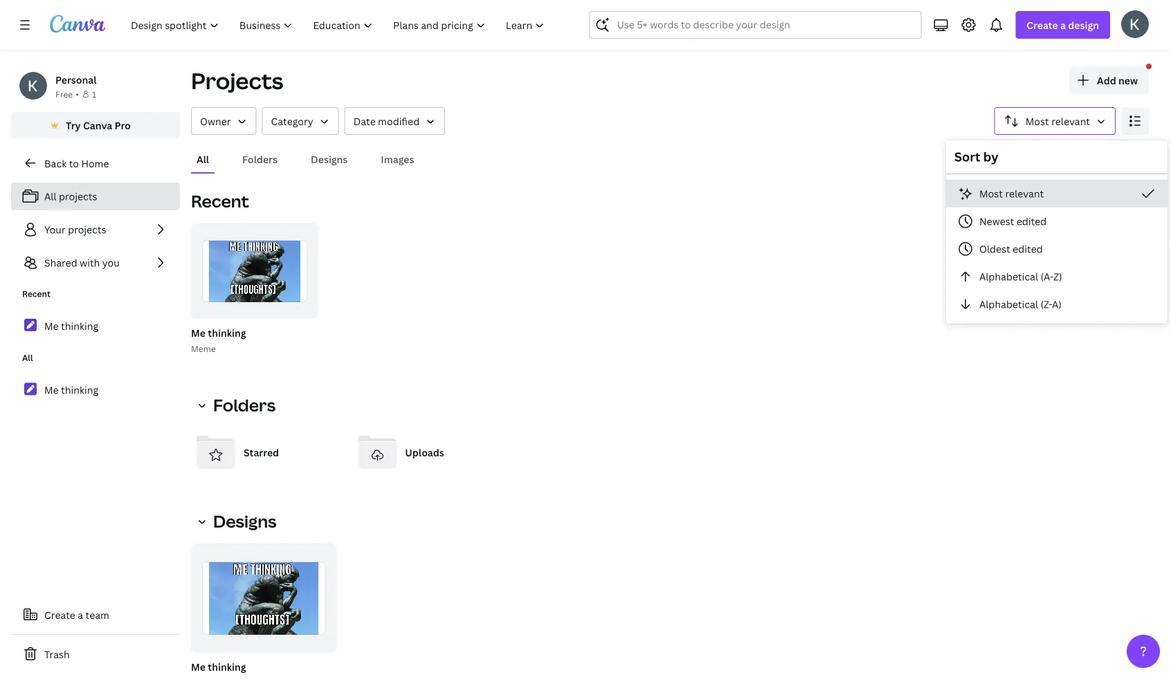 Task type: locate. For each thing, give the bounding box(es) containing it.
0 vertical spatial designs
[[311, 153, 348, 166]]

1 vertical spatial create
[[44, 609, 75, 622]]

0 vertical spatial recent
[[191, 190, 249, 213]]

a inside button
[[78, 609, 83, 622]]

your
[[44, 223, 66, 236]]

me thinking link
[[11, 311, 180, 341], [11, 376, 180, 405]]

starred link
[[191, 428, 341, 478]]

1 vertical spatial most relevant
[[979, 187, 1044, 200]]

0 horizontal spatial a
[[78, 609, 83, 622]]

0 vertical spatial a
[[1060, 18, 1066, 31]]

a for design
[[1060, 18, 1066, 31]]

recent down shared
[[22, 288, 50, 300]]

designs
[[311, 153, 348, 166], [213, 510, 277, 533]]

relevant down add new dropdown button
[[1052, 115, 1090, 128]]

1 vertical spatial projects
[[68, 223, 106, 236]]

0 horizontal spatial most
[[979, 187, 1003, 200]]

designs button
[[305, 146, 353, 172]]

edited up alphabetical (a-z)
[[1013, 243, 1043, 256]]

1 horizontal spatial all
[[44, 190, 56, 203]]

alphabetical
[[979, 270, 1038, 283], [979, 298, 1038, 311]]

back to home link
[[11, 150, 180, 177]]

edited up oldest edited
[[1017, 215, 1047, 228]]

folders
[[242, 153, 278, 166], [213, 394, 276, 417]]

Date modified button
[[344, 107, 445, 135]]

newest
[[979, 215, 1014, 228]]

1 alphabetical from the top
[[979, 270, 1038, 283]]

0 vertical spatial me thinking
[[44, 320, 98, 333]]

0 vertical spatial projects
[[59, 190, 97, 203]]

most relevant inside "button"
[[979, 187, 1044, 200]]

list
[[11, 183, 180, 277]]

date modified
[[353, 115, 420, 128]]

me thinking
[[44, 320, 98, 333], [44, 384, 98, 397], [191, 661, 246, 674]]

1 horizontal spatial designs
[[311, 153, 348, 166]]

recent
[[191, 190, 249, 213], [22, 288, 50, 300]]

designs inside button
[[311, 153, 348, 166]]

personal
[[55, 73, 97, 86]]

alphabetical inside alphabetical (z-a) "button"
[[979, 298, 1038, 311]]

1 me thinking link from the top
[[11, 311, 180, 341]]

create a design button
[[1016, 11, 1110, 39]]

a inside dropdown button
[[1060, 18, 1066, 31]]

projects
[[59, 190, 97, 203], [68, 223, 106, 236]]

to
[[69, 157, 79, 170]]

most inside button
[[1026, 115, 1049, 128]]

add
[[1097, 74, 1116, 87]]

0 vertical spatial edited
[[1017, 215, 1047, 228]]

you
[[102, 256, 120, 270]]

1 horizontal spatial most
[[1026, 115, 1049, 128]]

most
[[1026, 115, 1049, 128], [979, 187, 1003, 200]]

1 vertical spatial alphabetical
[[979, 298, 1038, 311]]

1 vertical spatial recent
[[22, 288, 50, 300]]

most relevant
[[1026, 115, 1090, 128], [979, 187, 1044, 200]]

alphabetical inside alphabetical (a-z) button
[[979, 270, 1038, 283]]

create for create a team
[[44, 609, 75, 622]]

all for all button
[[197, 153, 209, 166]]

all projects link
[[11, 183, 180, 210]]

relevant up newest edited
[[1005, 187, 1044, 200]]

me
[[44, 320, 59, 333], [191, 326, 206, 340], [44, 384, 59, 397], [191, 661, 206, 674]]

2 vertical spatial all
[[22, 352, 33, 364]]

most inside "button"
[[979, 187, 1003, 200]]

1 vertical spatial me thinking link
[[11, 376, 180, 405]]

1 horizontal spatial recent
[[191, 190, 249, 213]]

folders up starred
[[213, 394, 276, 417]]

1 horizontal spatial create
[[1027, 18, 1058, 31]]

0 horizontal spatial all
[[22, 352, 33, 364]]

date
[[353, 115, 376, 128]]

category
[[271, 115, 313, 128]]

2 horizontal spatial all
[[197, 153, 209, 166]]

1 vertical spatial relevant
[[1005, 187, 1044, 200]]

designs inside dropdown button
[[213, 510, 277, 533]]

try
[[66, 119, 81, 132]]

edited
[[1017, 215, 1047, 228], [1013, 243, 1043, 256]]

relevant inside button
[[1052, 115, 1090, 128]]

1 horizontal spatial a
[[1060, 18, 1066, 31]]

1 horizontal spatial relevant
[[1052, 115, 1090, 128]]

a)
[[1052, 298, 1062, 311]]

0 vertical spatial all
[[197, 153, 209, 166]]

me thinking button
[[191, 325, 246, 342], [188, 544, 337, 680], [191, 659, 246, 676]]

alphabetical (z-a) button
[[946, 291, 1168, 318]]

Search search field
[[617, 12, 894, 38]]

canva
[[83, 119, 112, 132]]

1 vertical spatial folders
[[213, 394, 276, 417]]

trash link
[[11, 641, 180, 669]]

0 vertical spatial folders
[[242, 153, 278, 166]]

alphabetical (a-z) option
[[946, 263, 1168, 291]]

create inside dropdown button
[[1027, 18, 1058, 31]]

thinking
[[61, 320, 98, 333], [208, 326, 246, 340], [61, 384, 98, 397], [208, 661, 246, 674]]

sort by
[[955, 148, 999, 165]]

sort by list box
[[946, 180, 1168, 318]]

1 vertical spatial edited
[[1013, 243, 1043, 256]]

Sort by button
[[994, 107, 1116, 135]]

me inside me thinking meme
[[191, 326, 206, 340]]

0 vertical spatial relevant
[[1052, 115, 1090, 128]]

alphabetical (z-a) option
[[946, 291, 1168, 318]]

your projects link
[[11, 216, 180, 244]]

a left the design
[[1060, 18, 1066, 31]]

folders inside button
[[242, 153, 278, 166]]

create inside button
[[44, 609, 75, 622]]

most relevant down add new dropdown button
[[1026, 115, 1090, 128]]

0 vertical spatial most
[[1026, 115, 1049, 128]]

all inside button
[[197, 153, 209, 166]]

uploads
[[405, 446, 444, 459]]

2 alphabetical from the top
[[979, 298, 1038, 311]]

alphabetical down alphabetical (a-z)
[[979, 298, 1038, 311]]

oldest
[[979, 243, 1010, 256]]

shared
[[44, 256, 77, 270]]

0 vertical spatial most relevant
[[1026, 115, 1090, 128]]

Category button
[[262, 107, 339, 135]]

create for create a design
[[1027, 18, 1058, 31]]

back
[[44, 157, 67, 170]]

create left the design
[[1027, 18, 1058, 31]]

most relevant up newest edited
[[979, 187, 1044, 200]]

create left team
[[44, 609, 75, 622]]

create
[[1027, 18, 1058, 31], [44, 609, 75, 622]]

folders down category
[[242, 153, 278, 166]]

Owner button
[[191, 107, 256, 135]]

1 vertical spatial designs
[[213, 510, 277, 533]]

a left team
[[78, 609, 83, 622]]

•
[[76, 88, 79, 100]]

relevant
[[1052, 115, 1090, 128], [1005, 187, 1044, 200]]

0 horizontal spatial recent
[[22, 288, 50, 300]]

kendall parks image
[[1121, 10, 1149, 38]]

1 vertical spatial a
[[78, 609, 83, 622]]

1 vertical spatial most
[[979, 187, 1003, 200]]

try canva pro button
[[11, 112, 180, 138]]

None search field
[[589, 11, 922, 39]]

alphabetical down oldest edited
[[979, 270, 1038, 283]]

0 horizontal spatial relevant
[[1005, 187, 1044, 200]]

relevant inside "button"
[[1005, 187, 1044, 200]]

top level navigation element
[[122, 11, 556, 39]]

trash
[[44, 648, 70, 661]]

a for team
[[78, 609, 83, 622]]

alphabetical for alphabetical (a-z)
[[979, 270, 1038, 283]]

projects down back to home
[[59, 190, 97, 203]]

recent down all button
[[191, 190, 249, 213]]

projects right your
[[68, 223, 106, 236]]

alphabetical (a-z)
[[979, 270, 1062, 283]]

all
[[197, 153, 209, 166], [44, 190, 56, 203], [22, 352, 33, 364]]

all projects
[[44, 190, 97, 203]]

0 vertical spatial me thinking link
[[11, 311, 180, 341]]

a
[[1060, 18, 1066, 31], [78, 609, 83, 622]]

pro
[[115, 119, 131, 132]]

edited for oldest edited
[[1013, 243, 1043, 256]]

0 horizontal spatial designs
[[213, 510, 277, 533]]

0 vertical spatial alphabetical
[[979, 270, 1038, 283]]

0 vertical spatial create
[[1027, 18, 1058, 31]]

projects for all projects
[[59, 190, 97, 203]]

0 horizontal spatial create
[[44, 609, 75, 622]]

1 vertical spatial all
[[44, 190, 56, 203]]



Task type: describe. For each thing, give the bounding box(es) containing it.
with
[[80, 256, 100, 270]]

back to home
[[44, 157, 109, 170]]

your projects
[[44, 223, 106, 236]]

create a team button
[[11, 602, 180, 629]]

projects for your projects
[[68, 223, 106, 236]]

add new button
[[1069, 66, 1149, 94]]

projects
[[191, 66, 283, 96]]

(z-
[[1041, 298, 1052, 311]]

oldest edited button
[[946, 235, 1168, 263]]

free
[[55, 88, 73, 100]]

z)
[[1054, 270, 1062, 283]]

create a design
[[1027, 18, 1099, 31]]

folders button
[[237, 146, 283, 172]]

starred
[[244, 446, 279, 459]]

designs button
[[191, 508, 285, 536]]

shared with you
[[44, 256, 120, 270]]

meme
[[191, 343, 216, 354]]

2 vertical spatial me thinking
[[191, 661, 246, 674]]

most relevant option
[[946, 180, 1168, 208]]

2 me thinking link from the top
[[11, 376, 180, 405]]

create a team
[[44, 609, 109, 622]]

by
[[983, 148, 999, 165]]

1 vertical spatial me thinking
[[44, 384, 98, 397]]

most relevant button
[[946, 180, 1168, 208]]

most relevant inside button
[[1026, 115, 1090, 128]]

alphabetical (a-z) button
[[946, 263, 1168, 291]]

modified
[[378, 115, 420, 128]]

images button
[[375, 146, 420, 172]]

sort
[[955, 148, 981, 165]]

list containing all projects
[[11, 183, 180, 277]]

try canva pro
[[66, 119, 131, 132]]

images
[[381, 153, 414, 166]]

design
[[1068, 18, 1099, 31]]

edited for newest edited
[[1017, 215, 1047, 228]]

free •
[[55, 88, 79, 100]]

all for all projects
[[44, 190, 56, 203]]

newest edited option
[[946, 208, 1168, 235]]

all button
[[191, 146, 215, 172]]

uploads link
[[353, 428, 503, 478]]

home
[[81, 157, 109, 170]]

me thinking meme
[[191, 326, 246, 354]]

new
[[1119, 74, 1138, 87]]

team
[[86, 609, 109, 622]]

oldest edited option
[[946, 235, 1168, 263]]

1
[[92, 88, 96, 100]]

folders inside dropdown button
[[213, 394, 276, 417]]

alphabetical for alphabetical (z-a)
[[979, 298, 1038, 311]]

newest edited button
[[946, 208, 1168, 235]]

oldest edited
[[979, 243, 1043, 256]]

shared with you link
[[11, 249, 180, 277]]

alphabetical (z-a)
[[979, 298, 1062, 311]]

newest edited
[[979, 215, 1047, 228]]

folders button
[[191, 392, 284, 419]]

add new
[[1097, 74, 1138, 87]]

owner
[[200, 115, 231, 128]]

thinking inside me thinking meme
[[208, 326, 246, 340]]

(a-
[[1041, 270, 1054, 283]]



Task type: vqa. For each thing, say whether or not it's contained in the screenshot.
Edit a copy of the Pastel Boho Floral Arch Baby Shower Invitation template image
no



